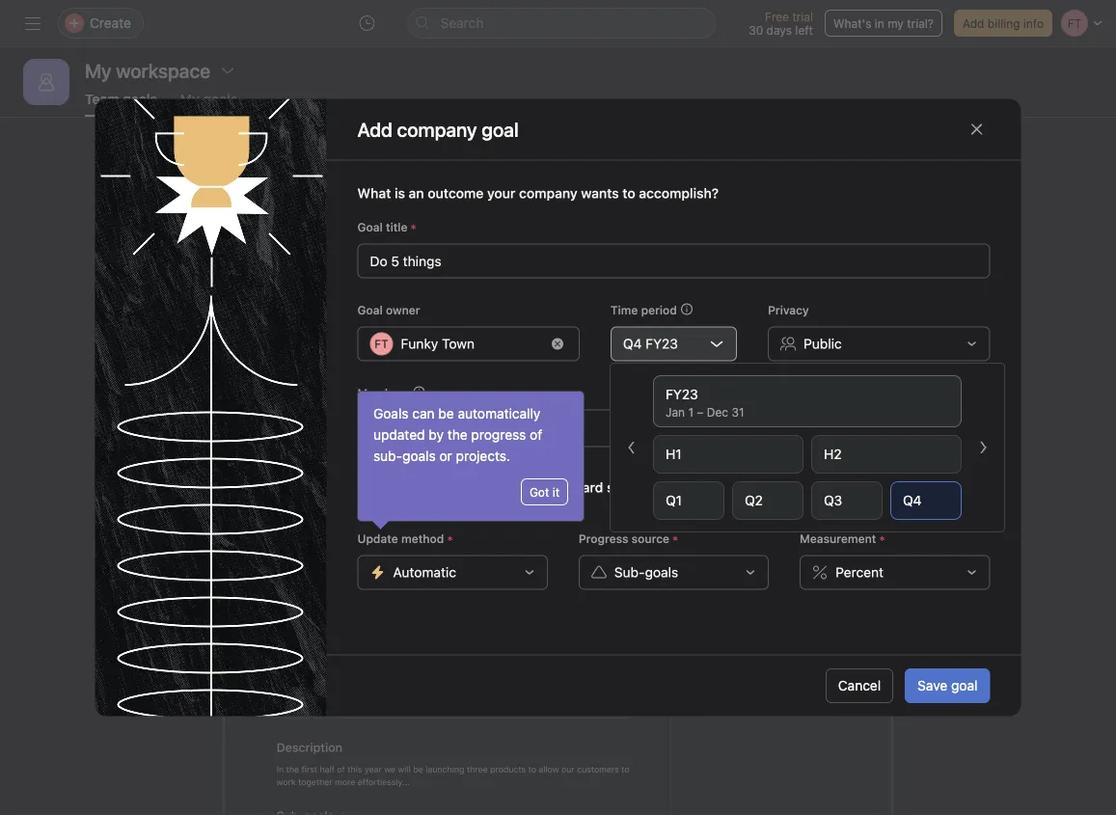 Task type: locate. For each thing, give the bounding box(es) containing it.
progress inside goals can be automatically updated by the progress of sub-goals or projects.
[[471, 427, 526, 443]]

q4 down time at the top of page
[[623, 336, 642, 352]]

add inside button
[[531, 343, 555, 359]]

goals down source
[[645, 564, 678, 580]]

goals down my workspace
[[123, 91, 157, 107]]

add company goal dialog
[[95, 99, 1021, 716]]

add top-level goals to help teams prioritize and connect work to your organization's objectives.
[[317, 259, 799, 300]]

to right work
[[750, 259, 764, 277]]

top-
[[349, 259, 379, 277]]

add left the billing
[[963, 16, 984, 30]]

company
[[519, 185, 577, 201]]

and inside add top-level goals to help teams prioritize and connect work to your organization's objectives.
[[621, 259, 647, 277]]

goal
[[559, 343, 586, 359], [951, 678, 978, 694]]

1 vertical spatial q4
[[903, 492, 922, 508]]

days
[[766, 23, 792, 37]]

1
[[688, 405, 694, 419]]

0 vertical spatial goal
[[357, 220, 383, 234]]

1 vertical spatial progress
[[499, 479, 556, 495]]

progress down automatically
[[471, 427, 526, 443]]

1 horizontal spatial goal
[[951, 678, 978, 694]]

add inside dialog
[[357, 118, 393, 140]]

fy23 up jan
[[666, 386, 698, 402]]

funky
[[401, 336, 438, 352]]

goal owner
[[357, 303, 420, 317]]

connect
[[651, 259, 708, 277]]

toward success?
[[559, 479, 666, 495]]

required image up percent dropdown button
[[876, 533, 888, 545]]

search
[[440, 15, 484, 31]]

add inside add top-level goals to help teams prioritize and connect work to your organization's objectives.
[[317, 259, 345, 277]]

fy23 jan 1 – dec 31
[[666, 386, 744, 419]]

0 horizontal spatial and
[[439, 212, 477, 239]]

to inside how will you measure progress toward success? learn to set measurable targets
[[391, 499, 402, 513]]

left
[[795, 23, 813, 37]]

and
[[439, 212, 477, 239], [621, 259, 647, 277]]

1 vertical spatial your
[[768, 259, 799, 277]]

goal for goal title
[[357, 220, 383, 234]]

1 vertical spatial goal
[[951, 678, 978, 694]]

q4 for q4
[[903, 492, 922, 508]]

required image
[[408, 221, 419, 233], [669, 533, 681, 545], [876, 533, 888, 545]]

objectives.
[[571, 282, 647, 300]]

0 horizontal spatial required image
[[408, 221, 419, 233]]

0 horizontal spatial your
[[487, 185, 516, 201]]

and up objectives.
[[621, 259, 647, 277]]

to
[[457, 259, 471, 277], [750, 259, 764, 277], [391, 499, 402, 513]]

team goals
[[85, 91, 157, 107]]

cancel button
[[826, 668, 893, 703]]

progress source
[[579, 532, 669, 546]]

0 vertical spatial your
[[487, 185, 516, 201]]

add company goal
[[357, 118, 519, 140]]

measurable
[[426, 499, 489, 513]]

add goal button
[[518, 334, 598, 368]]

h1
[[666, 446, 682, 462]]

–
[[697, 405, 704, 419]]

my
[[888, 16, 904, 30]]

q3
[[824, 492, 842, 508]]

time
[[611, 303, 638, 317]]

1 vertical spatial fy23
[[666, 386, 698, 402]]

to left help
[[457, 259, 471, 277]]

progress
[[471, 427, 526, 443], [499, 479, 556, 495]]

goals
[[123, 91, 157, 107], [203, 91, 237, 107], [415, 259, 453, 277], [402, 448, 436, 464], [645, 564, 678, 580]]

goal for add goal
[[559, 343, 586, 359]]

add inside button
[[963, 16, 984, 30]]

goals can be automatically updated by the progress of sub-goals or projects.
[[373, 406, 542, 464]]

2 horizontal spatial required image
[[876, 533, 888, 545]]

what's in my trial? button
[[825, 10, 942, 37]]

31
[[732, 405, 744, 419]]

q4 up percent dropdown button
[[903, 492, 922, 508]]

automatic
[[393, 564, 456, 580]]

what's in my trial?
[[833, 16, 934, 30]]

0 vertical spatial fy23
[[646, 336, 678, 352]]

q4 inside dropdown button
[[623, 336, 642, 352]]

goals can be automatically updated by the progress of sub-goals or projects. tooltip
[[358, 392, 584, 527]]

got
[[529, 485, 549, 499]]

your inside add top-level goals to help teams prioritize and connect work to your organization's objectives.
[[768, 259, 799, 277]]

add for add goal
[[531, 343, 555, 359]]

1 horizontal spatial required image
[[669, 533, 681, 545]]

1 vertical spatial and
[[621, 259, 647, 277]]

0 horizontal spatial to
[[391, 499, 402, 513]]

0 vertical spatial goal
[[559, 343, 586, 359]]

what's
[[833, 16, 871, 30]]

goal left title
[[357, 220, 383, 234]]

it
[[552, 485, 559, 499]]

required image up sub-goals dropdown button
[[669, 533, 681, 545]]

your inside add company goal dialog
[[487, 185, 516, 201]]

how will you measure progress toward success? learn to set measurable targets
[[357, 479, 666, 513]]

my workspace
[[85, 59, 210, 82]]

add up what
[[357, 118, 393, 140]]

an
[[409, 185, 424, 201]]

1 goal from the top
[[357, 220, 383, 234]]

fy23 inside q4 fy23 dropdown button
[[646, 336, 678, 352]]

goal inside button
[[951, 678, 978, 694]]

progress up targets
[[499, 479, 556, 495]]

sub-goals button
[[579, 555, 769, 590]]

0 horizontal spatial q4
[[623, 336, 642, 352]]

my
[[180, 91, 200, 107]]

and down outcome
[[439, 212, 477, 239]]

required image down an
[[408, 221, 419, 233]]

1 vertical spatial goal
[[357, 303, 383, 317]]

0 vertical spatial and
[[439, 212, 477, 239]]

goals right level on the left top of page
[[415, 259, 453, 277]]

my goals
[[180, 91, 237, 107]]

goals left or
[[402, 448, 436, 464]]

required image
[[444, 533, 456, 545]]

privacy
[[768, 303, 809, 317]]

add
[[963, 16, 984, 30], [357, 118, 393, 140], [317, 259, 345, 277], [531, 343, 555, 359]]

level
[[379, 259, 411, 277]]

update
[[357, 532, 398, 546]]

to left set
[[391, 499, 402, 513]]

search list box
[[408, 8, 716, 39]]

required image for sub-goals
[[669, 533, 681, 545]]

progress inside how will you measure progress toward success? learn to set measurable targets
[[499, 479, 556, 495]]

goals inside dropdown button
[[645, 564, 678, 580]]

goal left owner
[[357, 303, 383, 317]]

got it
[[529, 485, 559, 499]]

team
[[85, 91, 119, 107]]

1 horizontal spatial q4
[[903, 492, 922, 508]]

1 horizontal spatial your
[[768, 259, 799, 277]]

1 horizontal spatial and
[[621, 259, 647, 277]]

got it button
[[521, 478, 568, 505]]

teams
[[509, 259, 552, 277]]

your
[[487, 185, 516, 201], [768, 259, 799, 277]]

Enter goal name text field
[[357, 244, 990, 278]]

add down "organization's"
[[531, 343, 555, 359]]

goal inside button
[[559, 343, 586, 359]]

updated
[[373, 427, 425, 443]]

goals right 'my'
[[203, 91, 237, 107]]

title
[[386, 220, 408, 234]]

0 vertical spatial q4
[[623, 336, 642, 352]]

percent
[[836, 564, 884, 580]]

2 goal from the top
[[357, 303, 383, 317]]

0 horizontal spatial goal
[[559, 343, 586, 359]]

funky town
[[401, 336, 475, 352]]

add left top-
[[317, 259, 345, 277]]

sub-
[[614, 564, 645, 580]]

goal
[[357, 220, 383, 234], [357, 303, 383, 317]]

trial
[[792, 10, 813, 23]]

set
[[399, 212, 434, 239]]

your up privacy
[[768, 259, 799, 277]]

q2
[[745, 492, 763, 508]]

fy23 down period
[[646, 336, 678, 352]]

method
[[401, 532, 444, 546]]

0 vertical spatial progress
[[471, 427, 526, 443]]

q1
[[666, 492, 682, 508]]

trial?
[[907, 16, 934, 30]]

your up achieve
[[487, 185, 516, 201]]

previous year image
[[624, 440, 640, 455]]



Task type: vqa. For each thing, say whether or not it's contained in the screenshot.
Completed tasks
no



Task type: describe. For each thing, give the bounding box(es) containing it.
percent button
[[800, 555, 990, 590]]

to accomplish?
[[622, 185, 719, 201]]

update method
[[357, 532, 444, 546]]

set
[[405, 499, 422, 513]]

organization's
[[470, 282, 567, 300]]

h2
[[824, 446, 842, 462]]

remove image
[[552, 338, 563, 350]]

company goal
[[397, 118, 519, 140]]

be
[[438, 406, 454, 422]]

add billing info
[[963, 16, 1044, 30]]

goals for my goals
[[203, 91, 237, 107]]

can
[[412, 406, 435, 422]]

q4 fy23 button
[[611, 327, 737, 361]]

jan
[[666, 405, 685, 419]]

fy23 inside fy23 jan 1 – dec 31
[[666, 386, 698, 402]]

next year image
[[975, 440, 991, 455]]

ft
[[375, 337, 388, 351]]

public
[[804, 336, 842, 352]]

measurement
[[800, 532, 876, 546]]

goals for sub-goals
[[645, 564, 678, 580]]

required image for percent
[[876, 533, 888, 545]]

goals
[[373, 406, 409, 422]]

q4 fy23
[[623, 336, 678, 352]]

work
[[712, 259, 746, 277]]

Name or email text field
[[370, 416, 474, 439]]

achieve
[[482, 212, 561, 239]]

goals inside add top-level goals to help teams prioritize and connect work to your organization's objectives.
[[415, 259, 453, 277]]

wants
[[581, 185, 619, 201]]

period
[[641, 303, 677, 317]]

source
[[632, 532, 669, 546]]

outcome
[[428, 185, 484, 201]]

time period
[[611, 303, 677, 317]]

save
[[918, 678, 948, 694]]

projects.
[[456, 448, 510, 464]]

sub-
[[373, 448, 402, 464]]

free trial 30 days left
[[749, 10, 813, 37]]

learn
[[357, 499, 388, 513]]

sub-goals
[[614, 564, 678, 580]]

add for add company goal
[[357, 118, 393, 140]]

add goal
[[531, 343, 586, 359]]

add billing info button
[[954, 10, 1052, 37]]

q4 for q4 fy23
[[623, 336, 642, 352]]

automatic button
[[357, 555, 548, 590]]

add for add top-level goals to help teams prioritize and connect work to your organization's objectives.
[[317, 259, 345, 277]]

search button
[[408, 8, 716, 39]]

what is an outcome your company wants to accomplish?
[[357, 185, 719, 201]]

goal title
[[357, 220, 408, 234]]

billing
[[988, 16, 1020, 30]]

prioritize
[[556, 259, 617, 277]]

my goals link
[[180, 91, 237, 117]]

save goal
[[918, 678, 978, 694]]

help
[[475, 259, 505, 277]]

strategic goals
[[566, 212, 717, 239]]

the
[[447, 427, 468, 443]]

will
[[389, 479, 410, 495]]

is
[[395, 185, 405, 201]]

targets
[[492, 499, 531, 513]]

save goal button
[[905, 668, 990, 703]]

in
[[875, 16, 884, 30]]

progress
[[579, 532, 628, 546]]

30
[[749, 23, 763, 37]]

goal for save goal
[[951, 678, 978, 694]]

goal for goal owner
[[357, 303, 383, 317]]

of
[[530, 427, 542, 443]]

you
[[414, 479, 437, 495]]

add for add billing info
[[963, 16, 984, 30]]

how
[[357, 479, 386, 495]]

cancel
[[838, 678, 881, 694]]

goals inside goals can be automatically updated by the progress of sub-goals or projects.
[[402, 448, 436, 464]]

2 horizontal spatial to
[[750, 259, 764, 277]]

measure
[[441, 479, 496, 495]]

owner
[[386, 303, 420, 317]]

team goals link
[[85, 91, 157, 117]]

learn to set measurable targets link
[[357, 499, 531, 513]]

1 horizontal spatial to
[[457, 259, 471, 277]]

close this dialog image
[[969, 122, 984, 137]]

goals for team goals
[[123, 91, 157, 107]]



